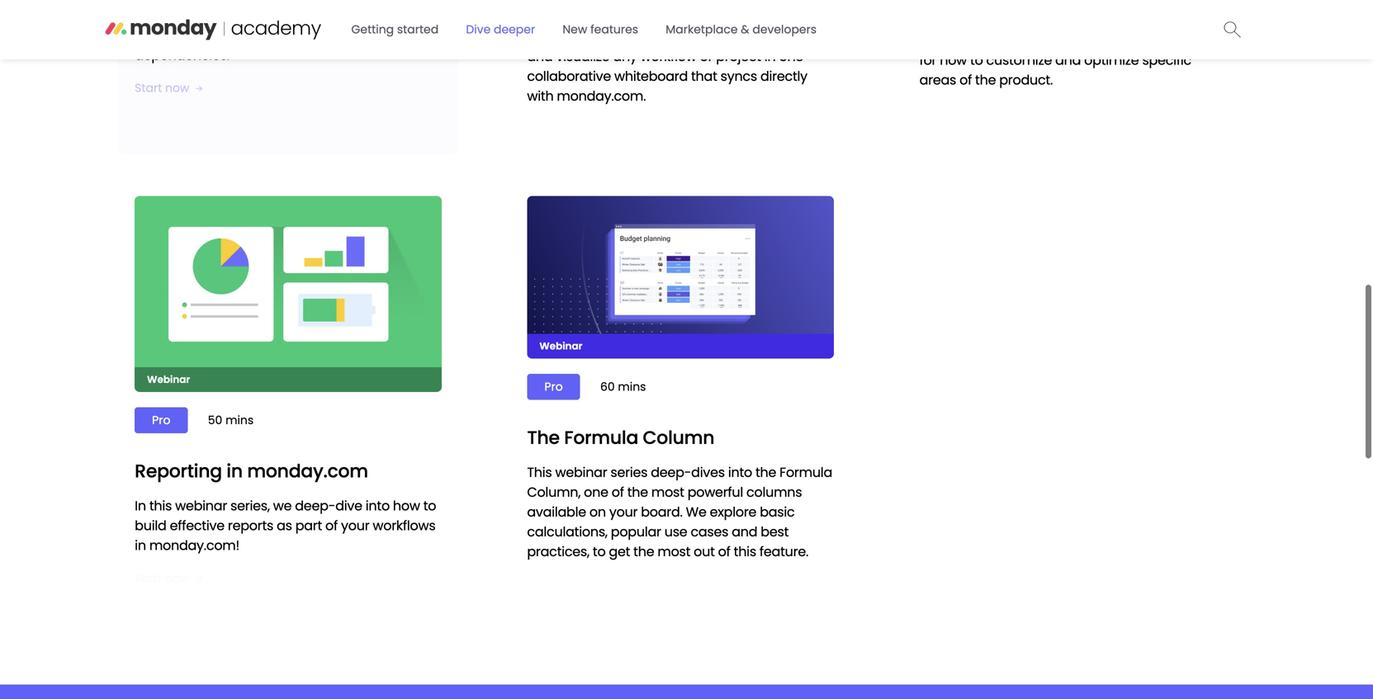 Task type: vqa. For each thing, say whether or not it's contained in the screenshot.
do
no



Task type: describe. For each thing, give the bounding box(es) containing it.
1 start from the top
[[135, 80, 162, 96]]

to inside in this webinar series, we deep-dive into how to build effective reports as part of your workflows in monday.com!
[[424, 497, 436, 515]]

empowers
[[527, 27, 596, 46]]

effective
[[170, 517, 225, 535]]

deep- inside in this webinar, we deep-dive into the monday sales crm product, focusing on best practices for how to customize and optimize specific areas of the product.
[[1040, 11, 1080, 30]]

directly
[[761, 67, 808, 85]]

1 vertical spatial most
[[658, 543, 691, 561]]

logic
[[217, 26, 247, 45]]

1 start now link from the top
[[135, 80, 203, 96]]

tasks
[[167, 6, 200, 25]]

one inside in this lesson you'll learn all about monday.com's product, workcanvas, empowers teams to easily brainstorm, plan, and visualize any workflow or project in one collaborative whiteboard that syncs directly with monday.com.
[[779, 47, 804, 65]]

in this lesson you'll learn all about monday.com's product, workcanvas, empowers teams to easily brainstorm, plan, and visualize any workflow or project in one collaborative whiteboard that syncs directly with monday.com.
[[527, 0, 808, 105]]

the inside are you looking to set dependencies between your tasks in your projects? in this lesson, we dive into the logic behind monday.com dependencies.
[[192, 26, 213, 45]]

practices
[[1155, 31, 1215, 49]]

the up columns
[[756, 464, 777, 482]]

workflow
[[641, 47, 697, 65]]

in this lesson you'll learn all about monday.com's product, workcanvas, empowers teams to easily brainstorm, plan, and visualize any workflow or project in one collaborative whiteboard that syncs directly with monday.com. link
[[527, 0, 835, 106]]

search logo image
[[1225, 21, 1242, 37]]

in inside are you looking to set dependencies between your tasks in your projects? in this lesson, we dive into the logic behind monday.com dependencies.
[[311, 6, 322, 25]]

webinar for the
[[540, 340, 583, 353]]

for
[[920, 51, 937, 69]]

monday.com inside are you looking to set dependencies between your tasks in your projects? in this lesson, we dive into the logic behind monday.com dependencies.
[[299, 26, 385, 45]]

between
[[370, 0, 426, 5]]

learn
[[648, 0, 680, 6]]

cases
[[691, 523, 729, 542]]

build
[[135, 517, 167, 535]]

about
[[702, 0, 740, 6]]

this for in this lesson you'll learn all about monday.com's product, workcanvas, empowers teams to easily brainstorm, plan, and visualize any workflow or project in one collaborative whiteboard that syncs directly with monday.com.
[[542, 0, 564, 6]]

brainstorm,
[[700, 27, 773, 46]]

with
[[527, 87, 554, 105]]

in for in this webinar, we deep-dive into the monday sales crm product, focusing on best practices for how to customize and optimize specific areas of the product.
[[920, 11, 931, 30]]

are you looking to set dependencies between your tasks in your projects? in this lesson, we dive into the logic behind monday.com dependencies.
[[135, 0, 426, 65]]

and inside this webinar series deep-dives into the formula column, one of the most powerful columns available on your board. we explore basic calculations, popular use cases and best practices, to get the most out of this feature.
[[732, 523, 758, 542]]

we inside in this webinar series, we deep-dive into how to build effective reports as part of your workflows in monday.com!
[[273, 497, 292, 515]]

get
[[609, 543, 630, 561]]

one inside this webinar series deep-dives into the formula column, one of the most powerful columns available on your board. we explore basic calculations, popular use cases and best practices, to get the most out of this feature.
[[584, 483, 609, 502]]

dive
[[466, 21, 491, 38]]

2 start now link from the top
[[135, 571, 203, 587]]

best inside this webinar series deep-dives into the formula column, one of the most powerful columns available on your board. we explore basic calculations, popular use cases and best practices, to get the most out of this feature.
[[761, 523, 789, 542]]

2 start now from the top
[[135, 571, 190, 587]]

1 now from the top
[[165, 80, 190, 96]]

deep- inside this webinar series deep-dives into the formula column, one of the most powerful columns available on your board. we explore basic calculations, popular use cases and best practices, to get the most out of this feature.
[[651, 464, 692, 482]]

of inside in this webinar, we deep-dive into the monday sales crm product, focusing on best practices for how to customize and optimize specific areas of the product.
[[960, 71, 972, 89]]

focusing
[[1045, 31, 1100, 49]]

your inside this webinar series deep-dives into the formula column, one of the most powerful columns available on your board. we explore basic calculations, popular use cases and best practices, to get the most out of this feature.
[[610, 503, 638, 522]]

in inside in this webinar series, we deep-dive into how to build effective reports as part of your workflows in monday.com!
[[135, 536, 146, 555]]

marketplace & developers
[[666, 21, 817, 38]]

webinar for reporting
[[147, 373, 190, 386]]

column
[[643, 426, 715, 451]]

the left monday on the right top of the page
[[1138, 11, 1159, 30]]

the formula column
[[527, 426, 715, 451]]

50
[[208, 413, 223, 429]]

visualize
[[556, 47, 610, 65]]

1 vertical spatial monday.com
[[247, 459, 368, 484]]

set
[[252, 0, 271, 5]]

dive inside in this webinar series, we deep-dive into how to build effective reports as part of your workflows in monday.com!
[[336, 497, 362, 515]]

the down popular
[[634, 543, 655, 561]]

you'll
[[612, 0, 644, 6]]

how inside in this webinar series, we deep-dive into how to build effective reports as part of your workflows in monday.com!
[[393, 497, 420, 515]]

60 mins
[[601, 379, 646, 395]]

new
[[563, 21, 588, 38]]

practices,
[[527, 543, 590, 561]]

this for in this webinar series, we deep-dive into how to build effective reports as part of your workflows in monday.com!
[[149, 497, 172, 515]]

in for in this lesson you'll learn all about monday.com's product, workcanvas, empowers teams to easily brainstorm, plan, and visualize any workflow or project in one collaborative whiteboard that syncs directly with monday.com.
[[527, 0, 539, 6]]

into inside in this webinar series, we deep-dive into how to build effective reports as part of your workflows in monday.com!
[[366, 497, 390, 515]]

your down are in the top of the page
[[135, 6, 163, 25]]

2 start from the top
[[135, 571, 162, 587]]

monday.com's
[[527, 7, 623, 26]]

sales
[[920, 31, 953, 49]]

powerful
[[688, 483, 744, 502]]

monday.com!
[[149, 536, 240, 555]]

features
[[591, 21, 639, 38]]

teams
[[599, 27, 640, 46]]

1 icon image from the top
[[195, 86, 203, 92]]

in this webinar, we deep-dive into the monday sales crm product, focusing on best practices for how to customize and optimize specific areas of the product.
[[920, 11, 1217, 89]]

easily
[[660, 27, 696, 46]]

lesson
[[568, 0, 609, 6]]

columns
[[747, 483, 802, 502]]

0 horizontal spatial formula
[[564, 426, 639, 451]]

project
[[717, 47, 762, 65]]

reports
[[228, 517, 274, 535]]

webinar,
[[960, 11, 1015, 30]]

optimize
[[1085, 51, 1140, 69]]

reporting
[[135, 459, 222, 484]]

to inside in this lesson you'll learn all about monday.com's product, workcanvas, empowers teams to easily brainstorm, plan, and visualize any workflow or project in one collaborative whiteboard that syncs directly with monday.com.
[[644, 27, 656, 46]]

in up series,
[[227, 459, 243, 484]]

in this webinar, we deep-dive into the monday sales crm product, focusing on best practices for how to customize and optimize specific areas of the product. link
[[920, 0, 1227, 90]]

formula inside this webinar series deep-dives into the formula column, one of the most powerful columns available on your board. we explore basic calculations, popular use cases and best practices, to get the most out of this feature.
[[780, 464, 833, 482]]

getting
[[352, 21, 394, 38]]

whiteboard
[[615, 67, 688, 85]]

workflows
[[373, 517, 436, 535]]

we inside are you looking to set dependencies between your tasks in your projects? in this lesson, we dive into the logic behind monday.com dependencies.
[[398, 6, 417, 25]]

or
[[700, 47, 713, 65]]

0 vertical spatial most
[[652, 483, 685, 502]]

the down customize
[[976, 71, 997, 89]]

we
[[686, 503, 707, 522]]

as
[[277, 517, 292, 535]]

mins for formula
[[618, 379, 646, 395]]

deep- inside in this webinar series, we deep-dive into how to build effective reports as part of your workflows in monday.com!
[[295, 497, 336, 515]]

product, inside in this lesson you'll learn all about monday.com's product, workcanvas, empowers teams to easily brainstorm, plan, and visualize any workflow or project in one collaborative whiteboard that syncs directly with monday.com.
[[627, 7, 680, 26]]

the
[[527, 426, 560, 451]]

into inside are you looking to set dependencies between your tasks in your projects? in this lesson, we dive into the logic behind monday.com dependencies.
[[165, 26, 189, 45]]

collaborative
[[527, 67, 611, 85]]

new features
[[563, 21, 639, 38]]

column,
[[527, 483, 581, 502]]

dive deeper link
[[456, 15, 545, 44]]

this for in this webinar, we deep-dive into the monday sales crm product, focusing on best practices for how to customize and optimize specific areas of the product.
[[935, 11, 957, 30]]

all
[[684, 0, 698, 6]]

2 now from the top
[[165, 571, 190, 587]]

areas
[[920, 71, 957, 89]]

any
[[613, 47, 638, 65]]

of down series
[[612, 483, 624, 502]]

you
[[159, 0, 183, 5]]



Task type: locate. For each thing, give the bounding box(es) containing it.
0 vertical spatial deep-
[[1040, 11, 1080, 30]]

start now down monday.com!
[[135, 571, 190, 587]]

0 horizontal spatial product,
[[627, 7, 680, 26]]

on up optimize
[[1104, 31, 1120, 49]]

of right areas
[[960, 71, 972, 89]]

webinar inside in this webinar series, we deep-dive into how to build effective reports as part of your workflows in monday.com!
[[175, 497, 227, 515]]

most up board.
[[652, 483, 685, 502]]

1 vertical spatial best
[[761, 523, 789, 542]]

0 vertical spatial one
[[779, 47, 804, 65]]

getting started link
[[342, 15, 449, 44]]

looking
[[186, 0, 233, 5]]

0 vertical spatial start
[[135, 80, 162, 96]]

part
[[296, 517, 322, 535]]

to
[[236, 0, 249, 5], [644, 27, 656, 46], [971, 51, 984, 69], [424, 497, 436, 515], [593, 543, 606, 561]]

deep-
[[1040, 11, 1080, 30], [651, 464, 692, 482], [295, 497, 336, 515]]

formula
[[564, 426, 639, 451], [780, 464, 833, 482]]

into up powerful at bottom
[[729, 464, 753, 482]]

feature.
[[760, 543, 809, 561]]

1 horizontal spatial one
[[779, 47, 804, 65]]

in inside in this lesson you'll learn all about monday.com's product, workcanvas, empowers teams to easily brainstorm, plan, and visualize any workflow or project in one collaborative whiteboard that syncs directly with monday.com.
[[765, 47, 776, 65]]

to left 'get' on the left bottom of the page
[[593, 543, 606, 561]]

60
[[601, 379, 615, 395]]

dependencies
[[275, 0, 367, 5]]

1 vertical spatial start now
[[135, 571, 190, 587]]

into
[[1111, 11, 1135, 30], [165, 26, 189, 45], [729, 464, 753, 482], [366, 497, 390, 515]]

1 vertical spatial icon image
[[195, 576, 203, 582]]

available
[[527, 503, 586, 522]]

academy logo image
[[105, 13, 337, 42]]

this left the feature.
[[734, 543, 757, 561]]

formula up columns
[[780, 464, 833, 482]]

in up the deeper
[[527, 0, 539, 6]]

dive deeper
[[466, 21, 535, 38]]

1 horizontal spatial on
[[1104, 31, 1120, 49]]

product, up customize
[[989, 31, 1042, 49]]

to inside are you looking to set dependencies between your tasks in your projects? in this lesson, we dive into the logic behind monday.com dependencies.
[[236, 0, 249, 5]]

product, inside in this webinar, we deep-dive into the monday sales crm product, focusing on best practices for how to customize and optimize specific areas of the product.
[[989, 31, 1042, 49]]

of inside in this webinar series, we deep-dive into how to build effective reports as part of your workflows in monday.com!
[[326, 517, 338, 535]]

2 vertical spatial deep-
[[295, 497, 336, 515]]

new features link
[[553, 15, 649, 44]]

0 vertical spatial product,
[[627, 7, 680, 26]]

0 horizontal spatial mins
[[226, 413, 254, 429]]

1 start now from the top
[[135, 80, 190, 96]]

in down dependencies
[[311, 6, 322, 25]]

0 horizontal spatial and
[[527, 47, 553, 65]]

this
[[542, 0, 564, 6], [326, 6, 348, 25], [935, 11, 957, 30], [149, 497, 172, 515], [734, 543, 757, 561]]

webinar
[[540, 340, 583, 353], [147, 373, 190, 386]]

now
[[165, 80, 190, 96], [165, 571, 190, 587]]

getting started
[[352, 21, 439, 38]]

pro up the
[[545, 379, 563, 395]]

1 vertical spatial formula
[[780, 464, 833, 482]]

1 horizontal spatial mins
[[618, 379, 646, 395]]

in down build
[[135, 536, 146, 555]]

0 vertical spatial now
[[165, 80, 190, 96]]

on
[[1104, 31, 1120, 49], [590, 503, 606, 522]]

this up sales
[[935, 11, 957, 30]]

to up "workflow"
[[644, 27, 656, 46]]

2 icon image from the top
[[195, 576, 203, 582]]

0 vertical spatial best
[[1123, 31, 1151, 49]]

1 horizontal spatial webinar
[[556, 464, 608, 482]]

use
[[665, 523, 688, 542]]

into up optimize
[[1111, 11, 1135, 30]]

webinar inside this webinar series deep-dives into the formula column, one of the most powerful columns available on your board. we explore basic calculations, popular use cases and best practices, to get the most out of this feature.
[[556, 464, 608, 482]]

this
[[527, 464, 552, 482]]

now down dependencies.
[[165, 80, 190, 96]]

your
[[135, 6, 163, 25], [218, 6, 246, 25], [610, 503, 638, 522], [341, 517, 370, 535]]

one right "column,"
[[584, 483, 609, 502]]

1 vertical spatial on
[[590, 503, 606, 522]]

start now link
[[135, 80, 203, 96], [135, 571, 203, 587]]

pro for the
[[545, 379, 563, 395]]

start now
[[135, 80, 190, 96], [135, 571, 190, 587]]

developers
[[753, 21, 817, 38]]

in inside in this webinar, we deep-dive into the monday sales crm product, focusing on best practices for how to customize and optimize specific areas of the product.
[[920, 11, 931, 30]]

into up workflows
[[366, 497, 390, 515]]

formula up series
[[564, 426, 639, 451]]

0 horizontal spatial we
[[273, 497, 292, 515]]

0 vertical spatial how
[[940, 51, 967, 69]]

in for in this webinar series, we deep-dive into how to build effective reports as part of your workflows in monday.com!
[[135, 497, 146, 515]]

0 horizontal spatial webinar
[[147, 373, 190, 386]]

in up build
[[135, 497, 146, 515]]

on up calculations, at the bottom of the page
[[590, 503, 606, 522]]

1 vertical spatial webinar
[[175, 497, 227, 515]]

start now link down dependencies.
[[135, 80, 203, 96]]

2 horizontal spatial we
[[1018, 11, 1037, 30]]

0 vertical spatial on
[[1104, 31, 1120, 49]]

the down series
[[628, 483, 648, 502]]

icon image down monday.com!
[[195, 576, 203, 582]]

dive inside are you looking to set dependencies between your tasks in your projects? in this lesson, we dive into the logic behind monday.com dependencies.
[[135, 26, 162, 45]]

workcanvas,
[[683, 7, 767, 26]]

most down "use"
[[658, 543, 691, 561]]

0 vertical spatial start now link
[[135, 80, 203, 96]]

reporting in monday.com
[[135, 459, 368, 484]]

projects?
[[249, 6, 308, 25]]

best inside in this webinar, we deep-dive into the monday sales crm product, focusing on best practices for how to customize and optimize specific areas of the product.
[[1123, 31, 1151, 49]]

how up areas
[[940, 51, 967, 69]]

this inside in this lesson you'll learn all about monday.com's product, workcanvas, empowers teams to easily brainstorm, plan, and visualize any workflow or project in one collaborative whiteboard that syncs directly with monday.com.
[[542, 0, 564, 6]]

1 horizontal spatial product,
[[989, 31, 1042, 49]]

we right "webinar,"
[[1018, 11, 1037, 30]]

best down basic
[[761, 523, 789, 542]]

behind
[[251, 26, 296, 45]]

we down the between
[[398, 6, 417, 25]]

deep- up focusing
[[1040, 11, 1080, 30]]

board.
[[641, 503, 683, 522]]

0 horizontal spatial dive
[[135, 26, 162, 45]]

dependencies.
[[135, 46, 229, 65]]

1 horizontal spatial pro
[[545, 379, 563, 395]]

1 vertical spatial how
[[393, 497, 420, 515]]

we up as
[[273, 497, 292, 515]]

now down monday.com!
[[165, 571, 190, 587]]

plan,
[[776, 27, 807, 46]]

monday.com up part
[[247, 459, 368, 484]]

1 horizontal spatial webinar
[[540, 340, 583, 353]]

into inside this webinar series deep-dives into the formula column, one of the most powerful columns available on your board. we explore basic calculations, popular use cases and best practices, to get the most out of this feature.
[[729, 464, 753, 482]]

popular
[[611, 523, 662, 542]]

deep- down column
[[651, 464, 692, 482]]

this inside in this webinar series, we deep-dive into how to build effective reports as part of your workflows in monday.com!
[[149, 497, 172, 515]]

marketplace & developers link
[[656, 15, 827, 44]]

50 mins
[[208, 413, 254, 429]]

this up build
[[149, 497, 172, 515]]

2 horizontal spatial dive
[[1080, 11, 1107, 30]]

and down empowers
[[527, 47, 553, 65]]

in up sales
[[920, 11, 931, 30]]

start
[[135, 80, 162, 96], [135, 571, 162, 587]]

how
[[940, 51, 967, 69], [393, 497, 420, 515]]

in inside in this lesson you'll learn all about monday.com's product, workcanvas, empowers teams to easily brainstorm, plan, and visualize any workflow or project in one collaborative whiteboard that syncs directly with monday.com.
[[527, 0, 539, 6]]

most
[[652, 483, 685, 502], [658, 543, 691, 561]]

to up workflows
[[424, 497, 436, 515]]

we inside in this webinar, we deep-dive into the monday sales crm product, focusing on best practices for how to customize and optimize specific areas of the product.
[[1018, 11, 1037, 30]]

are
[[135, 0, 156, 5]]

1 vertical spatial now
[[165, 571, 190, 587]]

monday.com.
[[557, 87, 646, 105]]

monday.com down lesson,
[[299, 26, 385, 45]]

0 vertical spatial pro
[[545, 379, 563, 395]]

start now link down monday.com!
[[135, 571, 203, 587]]

your up logic
[[218, 6, 246, 25]]

and down focusing
[[1056, 51, 1082, 69]]

and inside in this webinar, we deep-dive into the monday sales crm product, focusing on best practices for how to customize and optimize specific areas of the product.
[[1056, 51, 1082, 69]]

1 horizontal spatial we
[[398, 6, 417, 25]]

webinar
[[556, 464, 608, 482], [175, 497, 227, 515]]

start down dependencies.
[[135, 80, 162, 96]]

into up dependencies.
[[165, 26, 189, 45]]

in inside in this webinar series, we deep-dive into how to build effective reports as part of your workflows in monday.com!
[[135, 497, 146, 515]]

in
[[203, 6, 214, 25], [765, 47, 776, 65], [227, 459, 243, 484], [135, 536, 146, 555]]

one down plan,
[[779, 47, 804, 65]]

product,
[[627, 7, 680, 26], [989, 31, 1042, 49]]

in inside are you looking to set dependencies between your tasks in your projects? in this lesson, we dive into the logic behind monday.com dependencies.
[[203, 6, 214, 25]]

webinar up "column,"
[[556, 464, 608, 482]]

to inside in this webinar, we deep-dive into the monday sales crm product, focusing on best practices for how to customize and optimize specific areas of the product.
[[971, 51, 984, 69]]

one
[[779, 47, 804, 65], [584, 483, 609, 502]]

your right part
[[341, 517, 370, 535]]

to down crm
[[971, 51, 984, 69]]

lesson,
[[352, 6, 395, 25]]

how up workflows
[[393, 497, 420, 515]]

pro for reporting
[[152, 413, 171, 429]]

customize
[[987, 51, 1053, 69]]

deeper
[[494, 21, 535, 38]]

1 vertical spatial one
[[584, 483, 609, 502]]

of right out in the bottom right of the page
[[718, 543, 731, 561]]

to left the set
[[236, 0, 249, 5]]

0 vertical spatial mins
[[618, 379, 646, 395]]

this inside this webinar series deep-dives into the formula column, one of the most powerful columns available on your board. we explore basic calculations, popular use cases and best practices, to get the most out of this feature.
[[734, 543, 757, 561]]

start down build
[[135, 571, 162, 587]]

dive
[[1080, 11, 1107, 30], [135, 26, 162, 45], [336, 497, 362, 515]]

0 horizontal spatial deep-
[[295, 497, 336, 515]]

1 vertical spatial mins
[[226, 413, 254, 429]]

pro up reporting
[[152, 413, 171, 429]]

basic
[[760, 503, 795, 522]]

0 horizontal spatial webinar
[[175, 497, 227, 515]]

1 horizontal spatial how
[[940, 51, 967, 69]]

1 vertical spatial start
[[135, 571, 162, 587]]

best up optimize
[[1123, 31, 1151, 49]]

into inside in this webinar, we deep-dive into the monday sales crm product, focusing on best practices for how to customize and optimize specific areas of the product.
[[1111, 11, 1135, 30]]

0 horizontal spatial on
[[590, 503, 606, 522]]

in down looking
[[203, 6, 214, 25]]

1 horizontal spatial and
[[732, 523, 758, 542]]

icon image
[[195, 86, 203, 92], [195, 576, 203, 582]]

and down 'explore'
[[732, 523, 758, 542]]

this inside in this webinar, we deep-dive into the monday sales crm product, focusing on best practices for how to customize and optimize specific areas of the product.
[[935, 11, 957, 30]]

that
[[691, 67, 718, 85]]

and inside in this lesson you'll learn all about monday.com's product, workcanvas, empowers teams to easily brainstorm, plan, and visualize any workflow or project in one collaborative whiteboard that syncs directly with monday.com.
[[527, 47, 553, 65]]

this inside are you looking to set dependencies between your tasks in your projects? in this lesson, we dive into the logic behind monday.com dependencies.
[[326, 6, 348, 25]]

in this webinar series, we deep-dive into how to build effective reports as part of your workflows in monday.com!
[[135, 497, 436, 555]]

calculations,
[[527, 523, 608, 542]]

&
[[741, 21, 750, 38]]

1 vertical spatial start now link
[[135, 571, 203, 587]]

mins right 50
[[226, 413, 254, 429]]

0 horizontal spatial pro
[[152, 413, 171, 429]]

your inside in this webinar series, we deep-dive into how to build effective reports as part of your workflows in monday.com!
[[341, 517, 370, 535]]

mins for in
[[226, 413, 254, 429]]

monday
[[1162, 11, 1217, 30]]

0 vertical spatial webinar
[[540, 340, 583, 353]]

webinar up effective
[[175, 497, 227, 515]]

on inside in this webinar, we deep-dive into the monday sales crm product, focusing on best practices for how to customize and optimize specific areas of the product.
[[1104, 31, 1120, 49]]

this up monday.com's
[[542, 0, 564, 6]]

mins right 60
[[618, 379, 646, 395]]

2 horizontal spatial and
[[1056, 51, 1082, 69]]

marketplace
[[666, 21, 738, 38]]

1 horizontal spatial formula
[[780, 464, 833, 482]]

1 vertical spatial pro
[[152, 413, 171, 429]]

this down dependencies
[[326, 6, 348, 25]]

mins
[[618, 379, 646, 395], [226, 413, 254, 429]]

how inside in this webinar, we deep-dive into the monday sales crm product, focusing on best practices for how to customize and optimize specific areas of the product.
[[940, 51, 967, 69]]

are you looking to set dependencies between your tasks in your projects? in this lesson, we dive into the logic behind monday.com dependencies. link
[[135, 0, 442, 65]]

0 horizontal spatial best
[[761, 523, 789, 542]]

0 vertical spatial icon image
[[195, 86, 203, 92]]

1 vertical spatial deep-
[[651, 464, 692, 482]]

0 vertical spatial monday.com
[[299, 26, 385, 45]]

1 horizontal spatial deep-
[[651, 464, 692, 482]]

series,
[[231, 497, 270, 515]]

dive inside in this webinar, we deep-dive into the monday sales crm product, focusing on best practices for how to customize and optimize specific areas of the product.
[[1080, 11, 1107, 30]]

2 horizontal spatial deep-
[[1040, 11, 1080, 30]]

series
[[611, 464, 648, 482]]

the down tasks
[[192, 26, 213, 45]]

1 horizontal spatial best
[[1123, 31, 1151, 49]]

your up popular
[[610, 503, 638, 522]]

pro
[[545, 379, 563, 395], [152, 413, 171, 429]]

0 horizontal spatial how
[[393, 497, 420, 515]]

in up directly
[[765, 47, 776, 65]]

0 vertical spatial start now
[[135, 80, 190, 96]]

on inside this webinar series deep-dives into the formula column, one of the most powerful columns available on your board. we explore basic calculations, popular use cases and best practices, to get the most out of this feature.
[[590, 503, 606, 522]]

start now down dependencies.
[[135, 80, 190, 96]]

deep- up part
[[295, 497, 336, 515]]

this webinar series deep-dives into the formula column, one of the most powerful columns available on your board. we explore basic calculations, popular use cases and best practices, to get the most out of this feature.
[[527, 464, 833, 561]]

of right part
[[326, 517, 338, 535]]

0 vertical spatial formula
[[564, 426, 639, 451]]

0 vertical spatial webinar
[[556, 464, 608, 482]]

0 horizontal spatial one
[[584, 483, 609, 502]]

1 vertical spatial webinar
[[147, 373, 190, 386]]

1 vertical spatial product,
[[989, 31, 1042, 49]]

dives
[[692, 464, 725, 482]]

syncs
[[721, 67, 758, 85]]

product, down learn
[[627, 7, 680, 26]]

1 horizontal spatial dive
[[336, 497, 362, 515]]

out
[[694, 543, 715, 561]]

to inside this webinar series deep-dives into the formula column, one of the most powerful columns available on your board. we explore basic calculations, popular use cases and best practices, to get the most out of this feature.
[[593, 543, 606, 561]]

crm
[[956, 31, 985, 49]]

icon image down dependencies.
[[195, 86, 203, 92]]



